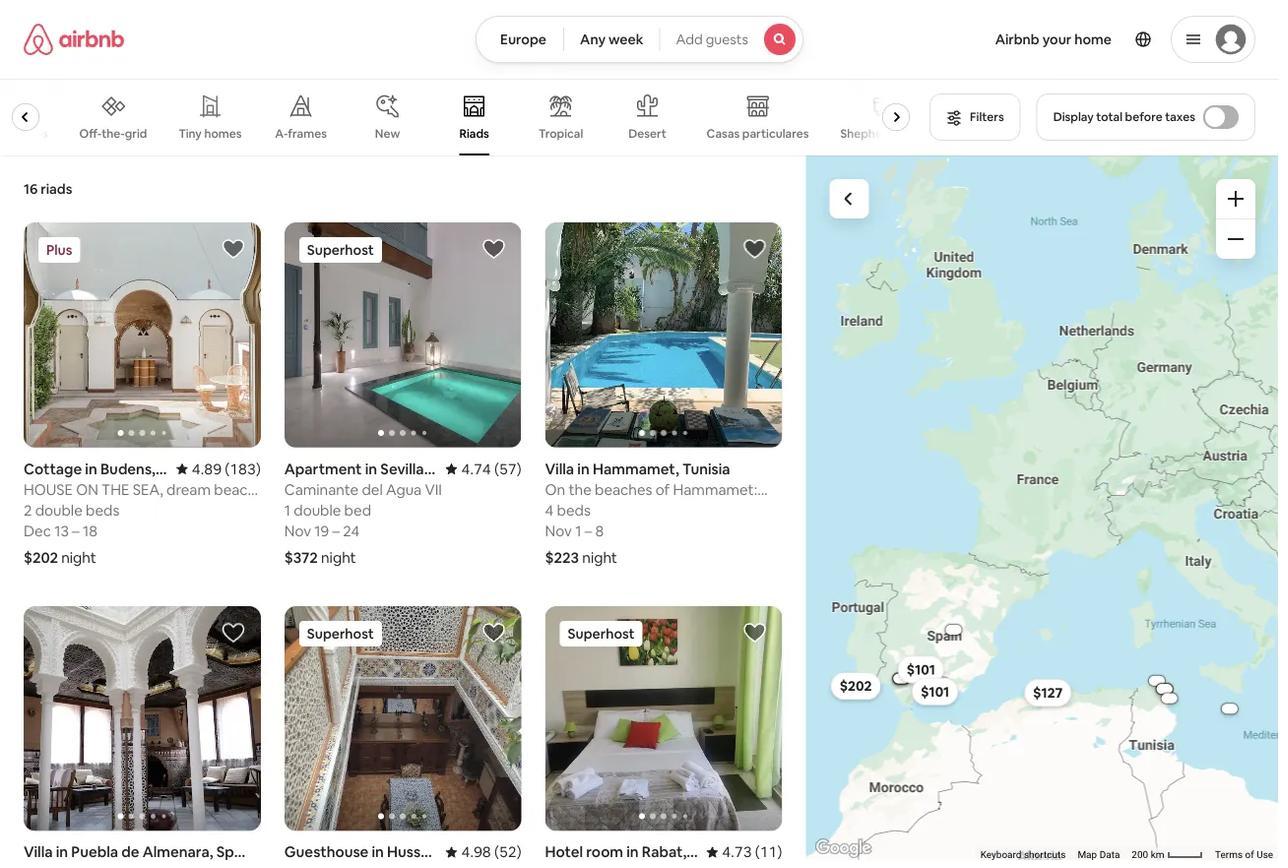 Task type: locate. For each thing, give the bounding box(es) containing it.
2 horizontal spatial –
[[585, 521, 592, 540]]

week
[[609, 31, 644, 48]]

$202
[[24, 548, 58, 567], [839, 678, 872, 695]]

europe button
[[476, 16, 564, 63]]

before
[[1125, 109, 1163, 125]]

1 horizontal spatial nov
[[545, 521, 572, 540]]

km
[[1151, 849, 1164, 861]]

night
[[61, 548, 96, 567], [321, 548, 356, 567], [582, 548, 617, 567]]

2 – from the left
[[332, 521, 340, 540]]

add to wishlist: guesthouse in hussein dey, algeria image
[[482, 621, 506, 645]]

1 horizontal spatial 1
[[575, 521, 581, 540]]

of
[[1245, 849, 1254, 861]]

double inside 2 double beds dec 13 – 18 $202 night
[[35, 501, 82, 520]]

2 nov from the left
[[545, 521, 572, 540]]

4.89 (183)
[[192, 459, 261, 478]]

0 horizontal spatial beds
[[86, 501, 119, 520]]

villa in hammamet, tunisia
[[545, 459, 730, 478]]

$223
[[545, 548, 579, 567]]

(57)
[[494, 459, 522, 478]]

0 horizontal spatial $202
[[24, 548, 58, 567]]

nov down 4
[[545, 521, 572, 540]]

$101 button
[[898, 656, 944, 684], [912, 678, 958, 706]]

keyboard shortcuts button
[[980, 848, 1066, 862]]

0 vertical spatial $202
[[24, 548, 58, 567]]

homes
[[204, 126, 242, 141]]

night inside 2 double beds dec 13 – 18 $202 night
[[61, 548, 96, 567]]

$127
[[1033, 684, 1063, 702]]

beds up 18
[[86, 501, 119, 520]]

– right 19
[[332, 521, 340, 540]]

shepherd's
[[840, 126, 902, 141]]

agua
[[386, 480, 422, 499]]

$101
[[906, 661, 935, 679], [921, 683, 949, 701]]

night down 24
[[321, 548, 356, 567]]

1 double from the left
[[35, 501, 82, 520]]

1 – from the left
[[72, 521, 79, 540]]

beds inside 4 beds nov 1 – 8 $223 night
[[557, 501, 591, 520]]

double up 13
[[35, 501, 82, 520]]

beds right 4
[[557, 501, 591, 520]]

add to wishlist: hotel room in rabat, malta image
[[743, 621, 767, 645]]

1 horizontal spatial $202
[[839, 678, 872, 695]]

$372
[[284, 548, 318, 567]]

16 riads
[[24, 180, 72, 198]]

particulares
[[742, 126, 809, 141]]

europe
[[500, 31, 547, 48]]

1 night from the left
[[61, 548, 96, 567]]

1
[[284, 501, 291, 520], [575, 521, 581, 540]]

night inside caminante del agua vii 1 double bed nov 19 – 24 $372 night
[[321, 548, 356, 567]]

16
[[24, 180, 38, 198]]

map data button
[[1078, 848, 1120, 862]]

night down 8
[[582, 548, 617, 567]]

keyboard
[[980, 849, 1022, 861]]

3 – from the left
[[585, 521, 592, 540]]

200
[[1132, 849, 1148, 861]]

2 beds from the left
[[557, 501, 591, 520]]

tunisia
[[682, 459, 730, 478]]

terms of use link
[[1215, 849, 1273, 861]]

0 horizontal spatial –
[[72, 521, 79, 540]]

double
[[35, 501, 82, 520], [294, 501, 341, 520]]

1 down caminante
[[284, 501, 291, 520]]

0 vertical spatial 1
[[284, 501, 291, 520]]

– right 13
[[72, 521, 79, 540]]

any week button
[[563, 16, 660, 63]]

3 night from the left
[[582, 548, 617, 567]]

2 horizontal spatial night
[[582, 548, 617, 567]]

$127 button
[[1024, 680, 1072, 707]]

data
[[1100, 849, 1120, 861]]

1 vertical spatial 1
[[575, 521, 581, 540]]

1 left 8
[[575, 521, 581, 540]]

1 beds from the left
[[86, 501, 119, 520]]

bed
[[344, 501, 371, 520]]

none search field containing europe
[[476, 16, 803, 63]]

display total before taxes
[[1053, 109, 1196, 125]]

– left 8
[[585, 521, 592, 540]]

map data
[[1078, 849, 1120, 861]]

casas
[[707, 126, 740, 141]]

4
[[545, 501, 554, 520]]

home
[[1075, 31, 1112, 48]]

off-the-grid
[[79, 126, 147, 141]]

total
[[1096, 109, 1123, 125]]

google map
showing 16 stays. region
[[806, 156, 1279, 862]]

1 nov from the left
[[284, 521, 311, 540]]

0 horizontal spatial 1
[[284, 501, 291, 520]]

tiny
[[179, 126, 202, 141]]

4 beds nov 1 – 8 $223 night
[[545, 501, 617, 567]]

double down caminante
[[294, 501, 341, 520]]

(183)
[[225, 459, 261, 478]]

any week
[[580, 31, 644, 48]]

profile element
[[827, 0, 1256, 79]]

1 horizontal spatial –
[[332, 521, 340, 540]]

add to wishlist: villa in hammamet, tunisia image
[[743, 237, 767, 261]]

None search field
[[476, 16, 803, 63]]

beds
[[86, 501, 119, 520], [557, 501, 591, 520]]

filters button
[[930, 94, 1021, 141]]

0 horizontal spatial double
[[35, 501, 82, 520]]

night inside 4 beds nov 1 – 8 $223 night
[[582, 548, 617, 567]]

group
[[0, 79, 929, 156], [24, 223, 261, 448], [284, 223, 522, 448], [545, 223, 782, 448], [24, 606, 261, 832], [284, 606, 522, 832], [545, 606, 782, 832]]

a-frames
[[275, 126, 327, 141]]

nov inside caminante del agua vii 1 double bed nov 19 – 24 $372 night
[[284, 521, 311, 540]]

–
[[72, 521, 79, 540], [332, 521, 340, 540], [585, 521, 592, 540]]

frames
[[288, 126, 327, 141]]

your
[[1043, 31, 1072, 48]]

1 horizontal spatial night
[[321, 548, 356, 567]]

taxes
[[1165, 109, 1196, 125]]

2 double from the left
[[294, 501, 341, 520]]

19
[[314, 521, 329, 540]]

add
[[676, 31, 703, 48]]

terms
[[1215, 849, 1243, 861]]

2 double beds dec 13 – 18 $202 night
[[24, 501, 119, 567]]

nov left 19
[[284, 521, 311, 540]]

1 vertical spatial $202
[[839, 678, 872, 695]]

tiny homes
[[179, 126, 242, 141]]

1 horizontal spatial double
[[294, 501, 341, 520]]

in
[[577, 459, 590, 478]]

1 horizontal spatial beds
[[557, 501, 591, 520]]

use
[[1257, 849, 1273, 861]]

4.74
[[461, 459, 491, 478]]

0 horizontal spatial night
[[61, 548, 96, 567]]

night down 18
[[61, 548, 96, 567]]

nov
[[284, 521, 311, 540], [545, 521, 572, 540]]

the-
[[102, 126, 125, 141]]

4.74 (57)
[[461, 459, 522, 478]]

any
[[580, 31, 606, 48]]

riads
[[459, 126, 489, 141]]

2 night from the left
[[321, 548, 356, 567]]

1 inside caminante del agua vii 1 double bed nov 19 – 24 $372 night
[[284, 501, 291, 520]]

0 horizontal spatial nov
[[284, 521, 311, 540]]



Task type: vqa. For each thing, say whether or not it's contained in the screenshot.
the right the 'beds'
yes



Task type: describe. For each thing, give the bounding box(es) containing it.
$202 inside 2 double beds dec 13 – 18 $202 night
[[24, 548, 58, 567]]

200 km
[[1132, 849, 1167, 861]]

shortcuts
[[1024, 849, 1066, 861]]

0 vertical spatial $101
[[906, 661, 935, 679]]

map
[[1078, 849, 1097, 861]]

4.89
[[192, 459, 222, 478]]

off-
[[79, 126, 102, 141]]

4.89 out of 5 average rating,  183 reviews image
[[176, 459, 261, 478]]

vii
[[425, 480, 442, 499]]

airbnb your home
[[995, 31, 1112, 48]]

group containing off-the-grid
[[0, 79, 929, 156]]

add to wishlist: villa in puebla de almenara, spain image
[[221, 621, 245, 645]]

– inside 2 double beds dec 13 – 18 $202 night
[[72, 521, 79, 540]]

4.73 out of 5 average rating,  11 reviews image
[[706, 843, 782, 862]]

$202 button
[[831, 673, 881, 700]]

8
[[595, 521, 604, 540]]

hammamet,
[[593, 459, 679, 478]]

4.74 out of 5 average rating,  57 reviews image
[[446, 459, 522, 478]]

caminante del agua vii 1 double bed nov 19 – 24 $372 night
[[284, 480, 442, 567]]

huts
[[905, 126, 929, 141]]

display total before taxes button
[[1037, 94, 1256, 141]]

$202 inside button
[[839, 678, 872, 695]]

add to wishlist: apartment in sevilla, spain image
[[482, 237, 506, 261]]

new
[[375, 126, 400, 141]]

google image
[[811, 836, 876, 862]]

200 km button
[[1126, 848, 1209, 862]]

airbnb
[[995, 31, 1040, 48]]

2
[[24, 501, 32, 520]]

13
[[54, 521, 69, 540]]

display
[[1053, 109, 1094, 125]]

1 inside 4 beds nov 1 – 8 $223 night
[[575, 521, 581, 540]]

airbnb your home link
[[983, 19, 1124, 60]]

guests
[[706, 31, 748, 48]]

del
[[362, 480, 383, 499]]

tropical
[[539, 126, 583, 141]]

zoom out image
[[1228, 231, 1244, 247]]

casas particulares
[[707, 126, 809, 141]]

– inside 4 beds nov 1 – 8 $223 night
[[585, 521, 592, 540]]

18
[[83, 521, 97, 540]]

dec
[[24, 521, 51, 540]]

double inside caminante del agua vii 1 double bed nov 19 – 24 $372 night
[[294, 501, 341, 520]]

4.98 out of 5 average rating,  52 reviews image
[[446, 843, 522, 862]]

add guests
[[676, 31, 748, 48]]

keyboard shortcuts
[[980, 849, 1066, 861]]

1 vertical spatial $101
[[921, 683, 949, 701]]

add to wishlist: cottage in budens, portugal image
[[221, 237, 245, 261]]

villa
[[545, 459, 574, 478]]

desert
[[629, 126, 667, 141]]

terms of use
[[1215, 849, 1273, 861]]

a-
[[275, 126, 288, 141]]

add guests button
[[659, 16, 803, 63]]

zoom in image
[[1228, 191, 1244, 207]]

beds inside 2 double beds dec 13 – 18 $202 night
[[86, 501, 119, 520]]

grid
[[125, 126, 147, 141]]

nov inside 4 beds nov 1 – 8 $223 night
[[545, 521, 572, 540]]

riads
[[41, 180, 72, 198]]

filters
[[970, 109, 1004, 125]]

24
[[343, 521, 360, 540]]

caminante
[[284, 480, 359, 499]]

shepherd's huts
[[840, 126, 929, 141]]

– inside caminante del agua vii 1 double bed nov 19 – 24 $372 night
[[332, 521, 340, 540]]



